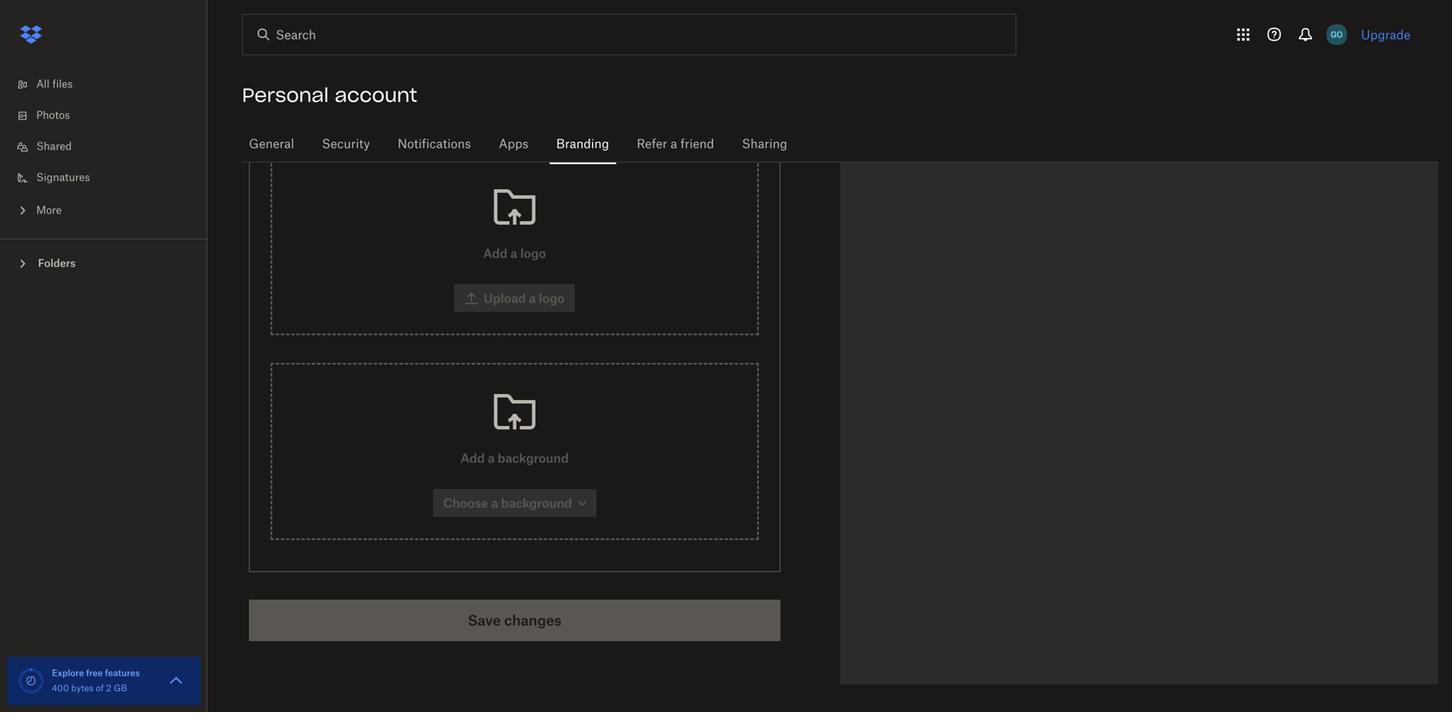 Task type: locate. For each thing, give the bounding box(es) containing it.
personal account
[[242, 83, 417, 107]]

quota usage element
[[17, 668, 45, 695]]

0 horizontal spatial or
[[336, 118, 348, 131]]

all
[[36, 80, 50, 90]]

and up 'you'
[[389, 99, 411, 112]]

files inside list
[[52, 80, 73, 90]]

1 horizontal spatial and
[[570, 99, 591, 112]]

features
[[105, 668, 140, 679]]

put your brand front and center by adding your logo and background image or color to any files or folders you share.
[[271, 99, 748, 131]]

list containing all files
[[0, 59, 208, 239]]

tab list
[[242, 121, 1439, 165]]

0 horizontal spatial files
[[52, 80, 73, 90]]

Search text field
[[276, 25, 981, 44]]

your up any
[[293, 99, 318, 112]]

files right any
[[309, 118, 333, 131]]

shared link
[[14, 131, 208, 163]]

all files
[[36, 80, 73, 90]]

list
[[0, 59, 208, 239]]

refer a friend
[[637, 138, 715, 150]]

upgrade link
[[1362, 27, 1411, 42]]

files
[[52, 80, 73, 90], [309, 118, 333, 131]]

photos link
[[14, 100, 208, 131]]

0 vertical spatial or
[[705, 99, 717, 112]]

0 horizontal spatial your
[[293, 99, 318, 112]]

put
[[271, 99, 290, 112]]

and
[[389, 99, 411, 112], [570, 99, 591, 112]]

image
[[666, 99, 702, 112]]

by
[[454, 99, 467, 112]]

account
[[335, 83, 417, 107]]

you
[[393, 118, 414, 131]]

gb
[[114, 685, 127, 693]]

0 vertical spatial files
[[52, 80, 73, 90]]

security tab
[[315, 124, 377, 165]]

sharing
[[742, 138, 788, 150]]

color
[[720, 99, 748, 112]]

or left color
[[705, 99, 717, 112]]

bytes
[[71, 685, 93, 693]]

1 vertical spatial files
[[309, 118, 333, 131]]

apps tab
[[492, 124, 536, 165]]

your left logo
[[514, 99, 539, 112]]

and right logo
[[570, 99, 591, 112]]

go button
[[1324, 21, 1351, 48]]

a
[[671, 138, 677, 150]]

1 horizontal spatial files
[[309, 118, 333, 131]]

share.
[[417, 118, 451, 131]]

all files link
[[14, 69, 208, 100]]

front
[[358, 99, 386, 112]]

signatures link
[[14, 163, 208, 194]]

any
[[285, 118, 306, 131]]

brand
[[322, 99, 355, 112]]

files right the all
[[52, 80, 73, 90]]

your
[[293, 99, 318, 112], [514, 99, 539, 112]]

1 your from the left
[[293, 99, 318, 112]]

0 horizontal spatial and
[[389, 99, 411, 112]]

refer
[[637, 138, 667, 150]]

1 horizontal spatial or
[[705, 99, 717, 112]]

explore free features 400 bytes of 2 gb
[[52, 668, 140, 693]]

or
[[705, 99, 717, 112], [336, 118, 348, 131]]

sharing tab
[[735, 124, 795, 165]]

2
[[106, 685, 111, 693]]

1 horizontal spatial your
[[514, 99, 539, 112]]

dropbox image
[[14, 17, 48, 52]]

folders
[[38, 257, 76, 270]]

or down brand at left
[[336, 118, 348, 131]]



Task type: vqa. For each thing, say whether or not it's contained in the screenshot.
Deleted files LINK
no



Task type: describe. For each thing, give the bounding box(es) containing it.
go
[[1331, 29, 1343, 40]]

adding
[[471, 99, 510, 112]]

2 your from the left
[[514, 99, 539, 112]]

more
[[36, 206, 62, 216]]

friend
[[681, 138, 715, 150]]

tab list containing general
[[242, 121, 1439, 165]]

of
[[96, 685, 104, 693]]

security
[[322, 138, 370, 150]]

400
[[52, 685, 69, 693]]

signatures
[[36, 173, 90, 183]]

free
[[86, 668, 103, 679]]

shared
[[36, 142, 72, 152]]

files inside put your brand front and center by adding your logo and background image or color to any files or folders you share.
[[309, 118, 333, 131]]

folders
[[351, 118, 390, 131]]

logo
[[542, 99, 567, 112]]

general tab
[[242, 124, 301, 165]]

general
[[249, 138, 294, 150]]

personal
[[242, 83, 329, 107]]

to
[[271, 118, 282, 131]]

folders button
[[0, 250, 208, 275]]

1 vertical spatial or
[[336, 118, 348, 131]]

background
[[595, 99, 663, 112]]

explore
[[52, 668, 84, 679]]

notifications tab
[[391, 124, 478, 165]]

1 and from the left
[[389, 99, 411, 112]]

refer a friend tab
[[630, 124, 721, 165]]

2 and from the left
[[570, 99, 591, 112]]

center
[[414, 99, 450, 112]]

branding tab
[[550, 124, 616, 165]]

more image
[[14, 202, 31, 219]]

photos
[[36, 111, 70, 121]]

branding
[[556, 138, 609, 150]]

upgrade
[[1362, 27, 1411, 42]]

apps
[[499, 138, 529, 150]]

notifications
[[398, 138, 471, 150]]



